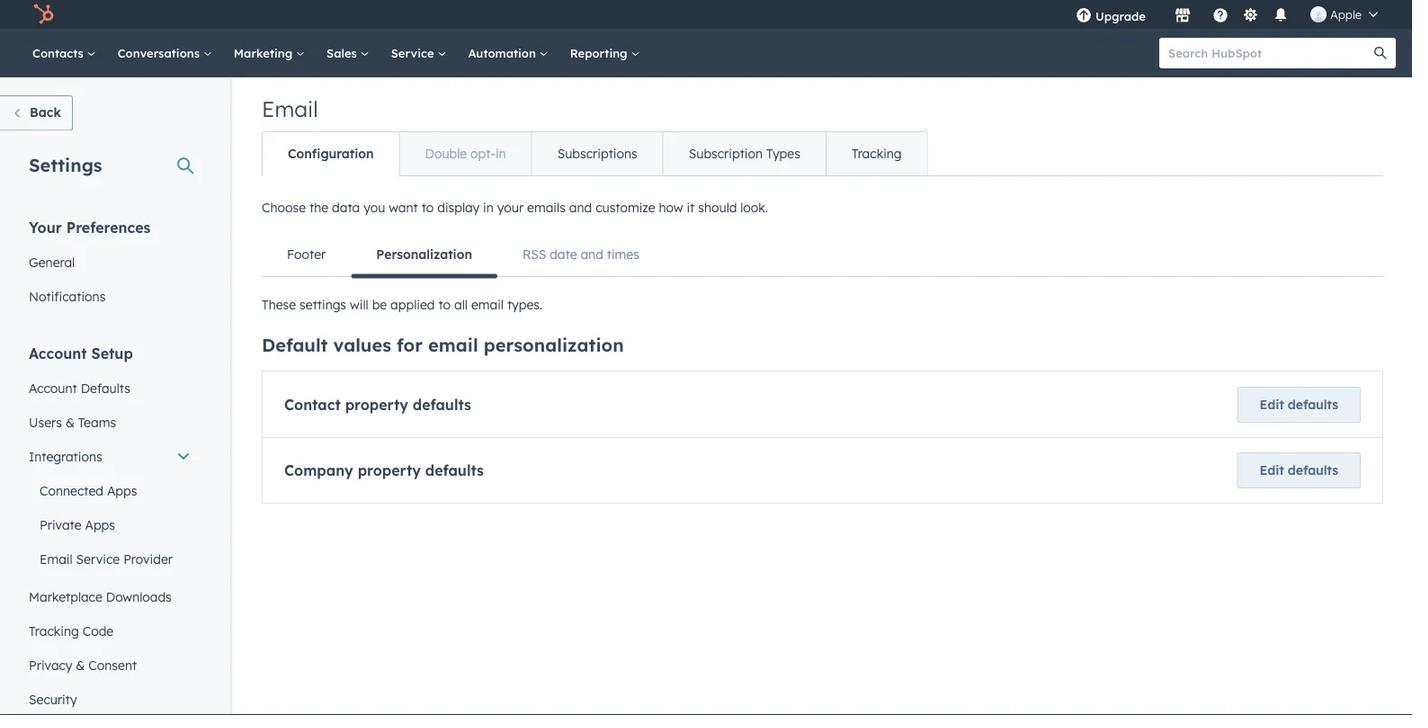 Task type: locate. For each thing, give the bounding box(es) containing it.
navigation
[[262, 131, 928, 176], [262, 233, 1384, 278]]

service inside "link"
[[76, 551, 120, 567]]

2 account from the top
[[29, 380, 77, 396]]

it
[[687, 200, 695, 215]]

0 vertical spatial in
[[496, 146, 506, 161]]

2 edit from the top
[[1260, 462, 1284, 478]]

navigation up the customize
[[262, 131, 928, 176]]

edit defaults button for company property defaults
[[1237, 453, 1361, 488]]

your
[[497, 200, 524, 215]]

email down private on the bottom of page
[[40, 551, 73, 567]]

edit defaults button
[[1237, 387, 1361, 423], [1237, 453, 1361, 488]]

help button
[[1205, 0, 1236, 29]]

integrations button
[[18, 439, 202, 474]]

times
[[607, 246, 640, 262]]

account
[[29, 344, 87, 362], [29, 380, 77, 396]]

2 edit defaults button from the top
[[1237, 453, 1361, 488]]

footer
[[287, 246, 326, 262]]

your preferences
[[29, 218, 151, 236]]

0 vertical spatial edit defaults button
[[1237, 387, 1361, 423]]

1 vertical spatial and
[[581, 246, 604, 262]]

0 vertical spatial property
[[345, 396, 408, 414]]

edit defaults for company property defaults
[[1260, 462, 1339, 478]]

1 vertical spatial tracking
[[29, 623, 79, 639]]

tracking inside account setup element
[[29, 623, 79, 639]]

edit defaults
[[1260, 397, 1339, 412], [1260, 462, 1339, 478]]

and
[[569, 200, 592, 215], [581, 246, 604, 262]]

tracking code link
[[18, 614, 202, 648]]

1 account from the top
[[29, 344, 87, 362]]

1 vertical spatial service
[[76, 551, 120, 567]]

property for contact
[[345, 396, 408, 414]]

0 horizontal spatial to
[[422, 200, 434, 215]]

email inside "link"
[[40, 551, 73, 567]]

0 vertical spatial apps
[[107, 483, 137, 498]]

account inside account defaults link
[[29, 380, 77, 396]]

apps for connected apps
[[107, 483, 137, 498]]

0 horizontal spatial &
[[66, 414, 75, 430]]

1 horizontal spatial email
[[262, 95, 318, 122]]

& for users
[[66, 414, 75, 430]]

users
[[29, 414, 62, 430]]

email service provider
[[40, 551, 173, 567]]

marketplace
[[29, 589, 102, 605]]

privacy & consent link
[[18, 648, 202, 682]]

email for email
[[262, 95, 318, 122]]

teams
[[78, 414, 116, 430]]

property
[[345, 396, 408, 414], [358, 462, 421, 480]]

property down contact property defaults
[[358, 462, 421, 480]]

1 horizontal spatial to
[[439, 297, 451, 313]]

email down all
[[428, 334, 478, 356]]

1 edit from the top
[[1260, 397, 1284, 412]]

how
[[659, 200, 683, 215]]

email right all
[[471, 297, 504, 313]]

0 vertical spatial navigation
[[262, 131, 928, 176]]

private apps link
[[18, 508, 202, 542]]

edit
[[1260, 397, 1284, 412], [1260, 462, 1284, 478]]

hubspot link
[[22, 4, 67, 25]]

automation link
[[457, 29, 559, 77]]

tracking
[[852, 146, 902, 161], [29, 623, 79, 639]]

1 vertical spatial edit
[[1260, 462, 1284, 478]]

rss date and times
[[523, 246, 640, 262]]

1 vertical spatial to
[[439, 297, 451, 313]]

2 edit defaults from the top
[[1260, 462, 1339, 478]]

contact
[[284, 396, 341, 414]]

apps down integrations button
[[107, 483, 137, 498]]

account up account defaults
[[29, 344, 87, 362]]

property for company
[[358, 462, 421, 480]]

1 horizontal spatial in
[[496, 146, 506, 161]]

tracking inside 'link'
[[852, 146, 902, 161]]

account for account setup
[[29, 344, 87, 362]]

tracking link
[[826, 132, 927, 175]]

1 vertical spatial account
[[29, 380, 77, 396]]

0 horizontal spatial tracking
[[29, 623, 79, 639]]

integrations
[[29, 448, 102, 464]]

opt-
[[471, 146, 496, 161]]

emails
[[527, 200, 566, 215]]

menu item
[[1159, 0, 1162, 29]]

to left all
[[439, 297, 451, 313]]

0 vertical spatial tracking
[[852, 146, 902, 161]]

marketplace downloads link
[[18, 580, 202, 614]]

1 vertical spatial &
[[76, 657, 85, 673]]

choose
[[262, 200, 306, 215]]

reporting link
[[559, 29, 651, 77]]

to right want
[[422, 200, 434, 215]]

privacy & consent
[[29, 657, 137, 673]]

settings link
[[1240, 5, 1262, 24]]

email down the marketing link
[[262, 95, 318, 122]]

to
[[422, 200, 434, 215], [439, 297, 451, 313]]

settings
[[300, 297, 346, 313]]

0 vertical spatial email
[[471, 297, 504, 313]]

1 vertical spatial edit defaults
[[1260, 462, 1339, 478]]

1 vertical spatial property
[[358, 462, 421, 480]]

1 edit defaults button from the top
[[1237, 387, 1361, 423]]

navigation containing footer
[[262, 233, 1384, 278]]

service
[[391, 45, 438, 60], [76, 551, 120, 567]]

should
[[698, 200, 737, 215]]

& for privacy
[[76, 657, 85, 673]]

0 vertical spatial to
[[422, 200, 434, 215]]

tracking code
[[29, 623, 114, 639]]

service right the sales link in the top left of the page
[[391, 45, 438, 60]]

connected apps link
[[18, 474, 202, 508]]

preferences
[[66, 218, 151, 236]]

apps up email service provider
[[85, 517, 115, 533]]

search image
[[1375, 47, 1387, 59]]

1 vertical spatial edit defaults button
[[1237, 453, 1361, 488]]

private
[[40, 517, 81, 533]]

menu
[[1063, 0, 1391, 29]]

consent
[[88, 657, 137, 673]]

marketing
[[234, 45, 296, 60]]

setup
[[91, 344, 133, 362]]

in left your
[[483, 200, 494, 215]]

and right emails
[[569, 200, 592, 215]]

these
[[262, 297, 296, 313]]

account up users
[[29, 380, 77, 396]]

in up your
[[496, 146, 506, 161]]

& right users
[[66, 414, 75, 430]]

navigation down look.
[[262, 233, 1384, 278]]

notifications button
[[1266, 0, 1296, 29]]

to for applied
[[439, 297, 451, 313]]

0 vertical spatial account
[[29, 344, 87, 362]]

customize
[[596, 200, 655, 215]]

0 vertical spatial &
[[66, 414, 75, 430]]

navigation containing configuration
[[262, 131, 928, 176]]

0 vertical spatial email
[[262, 95, 318, 122]]

apple
[[1331, 7, 1362, 22]]

apps
[[107, 483, 137, 498], [85, 517, 115, 533]]

property down values
[[345, 396, 408, 414]]

&
[[66, 414, 75, 430], [76, 657, 85, 673]]

1 horizontal spatial &
[[76, 657, 85, 673]]

connected
[[40, 483, 103, 498]]

0 horizontal spatial email
[[40, 551, 73, 567]]

account defaults link
[[18, 371, 202, 405]]

1 edit defaults from the top
[[1260, 397, 1339, 412]]

1 vertical spatial email
[[40, 551, 73, 567]]

settings image
[[1243, 8, 1259, 24]]

1 navigation from the top
[[262, 131, 928, 176]]

tracking for tracking code
[[29, 623, 79, 639]]

1 vertical spatial apps
[[85, 517, 115, 533]]

security
[[29, 691, 77, 707]]

conversations
[[118, 45, 203, 60]]

1 horizontal spatial service
[[391, 45, 438, 60]]

back link
[[0, 95, 73, 131]]

marketing link
[[223, 29, 316, 77]]

in
[[496, 146, 506, 161], [483, 200, 494, 215]]

0 vertical spatial edit defaults
[[1260, 397, 1339, 412]]

email for email service provider
[[40, 551, 73, 567]]

& right privacy
[[76, 657, 85, 673]]

0 vertical spatial edit
[[1260, 397, 1284, 412]]

service down private apps link
[[76, 551, 120, 567]]

want
[[389, 200, 418, 215]]

2 navigation from the top
[[262, 233, 1384, 278]]

1 horizontal spatial tracking
[[852, 146, 902, 161]]

0 vertical spatial and
[[569, 200, 592, 215]]

and inside rss date and times link
[[581, 246, 604, 262]]

the
[[309, 200, 328, 215]]

1 vertical spatial navigation
[[262, 233, 1384, 278]]

personalization
[[484, 334, 624, 356]]

defaults
[[413, 396, 471, 414], [1288, 397, 1339, 412], [425, 462, 484, 480], [1288, 462, 1339, 478]]

email
[[262, 95, 318, 122], [40, 551, 73, 567]]

navigation for choose the data you want to display in your emails and customize how it should look.
[[262, 233, 1384, 278]]

apps for private apps
[[85, 517, 115, 533]]

footer link
[[262, 233, 351, 276]]

1 vertical spatial in
[[483, 200, 494, 215]]

applied
[[391, 297, 435, 313]]

0 horizontal spatial service
[[76, 551, 120, 567]]

and right date
[[581, 246, 604, 262]]



Task type: describe. For each thing, give the bounding box(es) containing it.
contacts link
[[22, 29, 107, 77]]

subscriptions link
[[531, 132, 663, 175]]

default
[[262, 334, 328, 356]]

display
[[437, 200, 480, 215]]

back
[[30, 104, 61, 120]]

bob builder image
[[1311, 6, 1327, 22]]

notifications image
[[1273, 8, 1289, 24]]

double opt-in
[[425, 146, 506, 161]]

will
[[350, 297, 369, 313]]

configuration
[[288, 146, 374, 161]]

company
[[284, 462, 353, 480]]

personalization
[[376, 246, 472, 262]]

subscription types
[[689, 146, 801, 161]]

tracking for tracking
[[852, 146, 902, 161]]

notifications link
[[18, 279, 202, 314]]

edit defaults for contact property defaults
[[1260, 397, 1339, 412]]

0 vertical spatial service
[[391, 45, 438, 60]]

automation
[[468, 45, 540, 60]]

edit for contact property defaults
[[1260, 397, 1284, 412]]

for
[[397, 334, 423, 356]]

help image
[[1213, 8, 1229, 24]]

users & teams link
[[18, 405, 202, 439]]

to for want
[[422, 200, 434, 215]]

values
[[333, 334, 391, 356]]

data
[[332, 200, 360, 215]]

date
[[550, 246, 577, 262]]

be
[[372, 297, 387, 313]]

account defaults
[[29, 380, 130, 396]]

your
[[29, 218, 62, 236]]

double
[[425, 146, 467, 161]]

double opt-in link
[[399, 132, 531, 175]]

settings
[[29, 153, 102, 176]]

general link
[[18, 245, 202, 279]]

marketplace downloads
[[29, 589, 172, 605]]

service link
[[380, 29, 457, 77]]

connected apps
[[40, 483, 137, 498]]

conversations link
[[107, 29, 223, 77]]

subscription types link
[[663, 132, 826, 175]]

downloads
[[106, 589, 172, 605]]

hubspot image
[[32, 4, 54, 25]]

configuration link
[[263, 132, 399, 175]]

personalization link
[[351, 233, 497, 278]]

subscriptions
[[557, 146, 638, 161]]

look.
[[741, 200, 768, 215]]

0 horizontal spatial in
[[483, 200, 494, 215]]

marketplaces button
[[1164, 0, 1202, 29]]

menu containing apple
[[1063, 0, 1391, 29]]

types.
[[507, 297, 543, 313]]

notifications
[[29, 288, 106, 304]]

types
[[766, 146, 801, 161]]

sales link
[[316, 29, 380, 77]]

Search HubSpot search field
[[1160, 38, 1380, 68]]

marketplaces image
[[1175, 8, 1191, 24]]

choose the data you want to display in your emails and customize how it should look.
[[262, 200, 768, 215]]

your preferences element
[[18, 217, 202, 314]]

account setup element
[[18, 343, 202, 715]]

sales
[[327, 45, 360, 60]]

apple button
[[1300, 0, 1389, 29]]

these settings will be applied to all email types.
[[262, 297, 543, 313]]

upgrade image
[[1076, 8, 1092, 24]]

all
[[454, 297, 468, 313]]

provider
[[123, 551, 173, 567]]

privacy
[[29, 657, 72, 673]]

rss date and times link
[[497, 233, 665, 276]]

1 vertical spatial email
[[428, 334, 478, 356]]

subscription
[[689, 146, 763, 161]]

company property defaults
[[284, 462, 484, 480]]

edit for company property defaults
[[1260, 462, 1284, 478]]

search button
[[1366, 38, 1396, 68]]

navigation for email
[[262, 131, 928, 176]]

rss
[[523, 246, 546, 262]]

code
[[82, 623, 114, 639]]

users & teams
[[29, 414, 116, 430]]

account setup
[[29, 344, 133, 362]]

contacts
[[32, 45, 87, 60]]

you
[[364, 200, 385, 215]]

account for account defaults
[[29, 380, 77, 396]]

upgrade
[[1096, 9, 1146, 23]]

security link
[[18, 682, 202, 715]]

edit defaults button for contact property defaults
[[1237, 387, 1361, 423]]

private apps
[[40, 517, 115, 533]]

defaults
[[81, 380, 130, 396]]

in inside the double opt-in link
[[496, 146, 506, 161]]



Task type: vqa. For each thing, say whether or not it's contained in the screenshot.
"Email" associated with Email
yes



